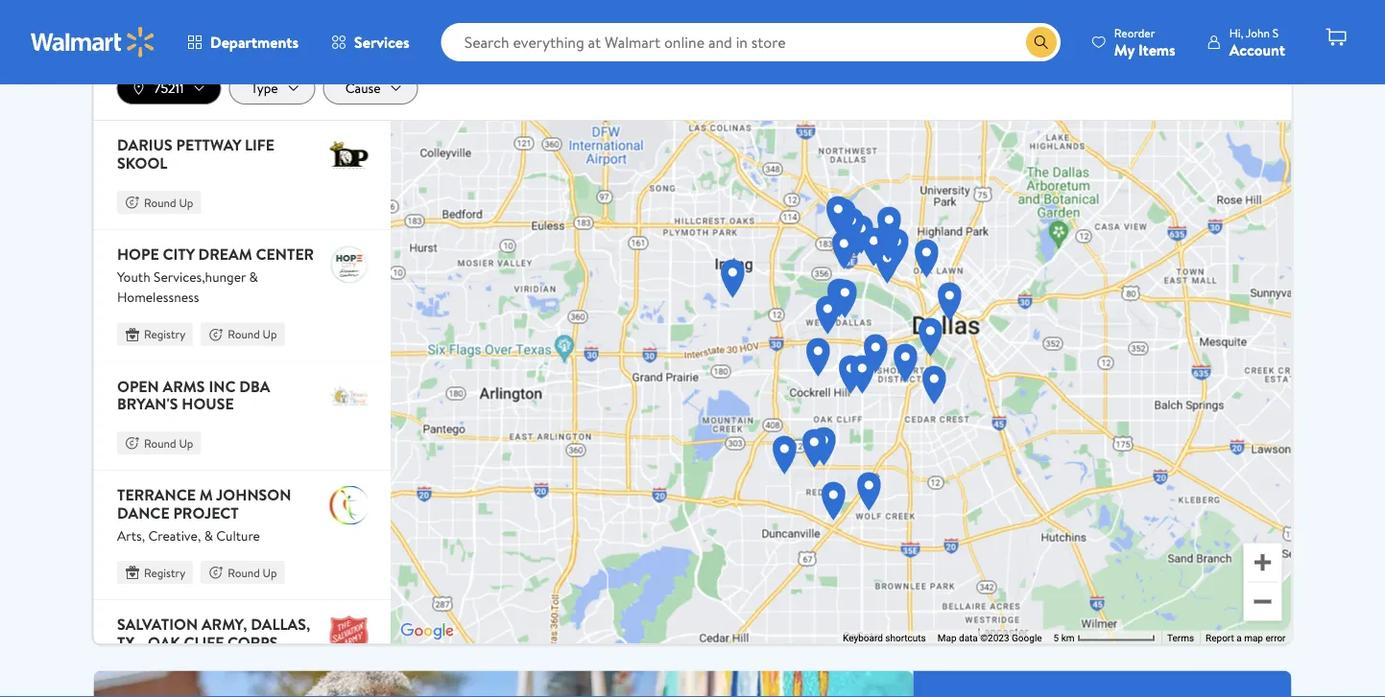 Task type: describe. For each thing, give the bounding box(es) containing it.
terms
[[1167, 633, 1194, 644]]

round up down bryan's
[[144, 435, 193, 452]]

keyboard shortcuts button
[[843, 632, 926, 645]]

youth
[[117, 268, 150, 286]]

75211
[[154, 79, 184, 97]]

hope city dream center youth services,hunger & homelessness
[[117, 244, 314, 306]]

center
[[255, 244, 314, 265]]

darius
[[117, 134, 172, 156]]

registry for youth
[[144, 326, 185, 342]]

arms
[[162, 376, 205, 397]]

type button
[[229, 72, 316, 105]]

terrance
[[117, 485, 195, 506]]

cause
[[345, 79, 381, 97]]

account
[[1229, 39, 1285, 60]]

registry for good pov desktop image
[[94, 671, 913, 698]]

report
[[1206, 633, 1234, 644]]

hope
[[117, 244, 159, 265]]

up down the darius pettway life skool
[[178, 194, 193, 211]]

terms link
[[1167, 633, 1194, 644]]

services button
[[315, 19, 426, 65]]

a
[[1237, 633, 1242, 644]]

skool
[[117, 152, 167, 173]]

creative,
[[148, 526, 200, 545]]

up down house
[[178, 435, 193, 452]]

& inside hope city dream center youth services,hunger & homelessness
[[249, 268, 258, 286]]

shortcuts
[[885, 633, 926, 644]]

reorder my items
[[1114, 24, 1176, 60]]

arts,
[[117, 526, 145, 545]]

map
[[938, 633, 957, 644]]

items
[[1138, 39, 1176, 60]]

5 km button
[[1048, 631, 1162, 645]]

services
[[354, 32, 410, 53]]

round up up dba in the bottom left of the page
[[227, 326, 276, 342]]

terrance m johnson dance project arts, creative, & culture
[[117, 485, 291, 545]]

5
[[1054, 633, 1059, 644]]

round up down skool
[[144, 194, 193, 211]]

army,
[[201, 614, 247, 635]]

up up dba in the bottom left of the page
[[262, 326, 276, 342]]

house
[[181, 393, 233, 414]]

bryan's
[[117, 393, 178, 414]]

johnson
[[216, 485, 291, 506]]

Walmart Site-Wide search field
[[441, 23, 1061, 61]]

project
[[173, 503, 238, 524]]

up up dallas,
[[262, 565, 276, 581]]

inc
[[208, 376, 235, 397]]

round down culture
[[227, 565, 259, 581]]

map region
[[373, 0, 1356, 698]]



Task type: locate. For each thing, give the bounding box(es) containing it.
registry down homelessness on the top left
[[144, 326, 185, 342]]

life
[[244, 134, 274, 156]]

google image
[[396, 619, 459, 644]]

corps
[[227, 632, 277, 653]]

round down bryan's
[[144, 435, 176, 452]]

Search search field
[[441, 23, 1061, 61]]

0 vertical spatial &
[[249, 268, 258, 286]]

75211 button
[[117, 72, 221, 105]]

john
[[1246, 24, 1270, 41]]

map data ©2023 google
[[938, 633, 1042, 644]]

round up dba in the bottom left of the page
[[227, 326, 259, 342]]

my
[[1114, 39, 1135, 60]]

walmart image
[[31, 27, 156, 58]]

hi,
[[1229, 24, 1243, 41]]

darius pettway life skool
[[117, 134, 274, 173]]

salvation
[[117, 614, 197, 635]]

dba
[[239, 376, 270, 397]]

0 horizontal spatial &
[[204, 526, 213, 545]]

1 vertical spatial registry
[[144, 565, 185, 581]]

dallas,
[[250, 614, 310, 635]]

cliff
[[183, 632, 223, 653]]

keyboard shortcuts
[[843, 633, 926, 644]]

departments button
[[171, 19, 315, 65]]

0 vertical spatial registry
[[144, 326, 185, 342]]

m
[[199, 485, 212, 506]]

keyboard
[[843, 633, 883, 644]]

& down project
[[204, 526, 213, 545]]

services,hunger
[[153, 268, 245, 286]]

dream
[[198, 244, 252, 265]]

5 km
[[1054, 633, 1077, 644]]

tx
[[117, 632, 134, 653]]

round
[[144, 194, 176, 211], [227, 326, 259, 342], [144, 435, 176, 452], [227, 565, 259, 581]]

up
[[178, 194, 193, 211], [262, 326, 276, 342], [178, 435, 193, 452], [262, 565, 276, 581]]

homelessness
[[117, 288, 199, 306]]

cart contains 0 items total amount $0.00 image
[[1325, 26, 1348, 49]]

map
[[1244, 633, 1263, 644]]

s
[[1273, 24, 1279, 41]]

dance
[[117, 503, 169, 524]]

open arms inc dba bryan's house
[[117, 376, 270, 414]]

culture
[[216, 526, 260, 545]]

round up
[[144, 194, 193, 211], [227, 326, 276, 342], [144, 435, 193, 452], [227, 565, 276, 581]]

& inside terrance m johnson dance project arts, creative, & culture
[[204, 526, 213, 545]]

report a map error link
[[1206, 633, 1286, 644]]

google
[[1012, 633, 1042, 644]]

1 vertical spatial &
[[204, 526, 213, 545]]

cause button
[[323, 72, 418, 105]]

search icon image
[[1034, 35, 1049, 50]]

2 registry from the top
[[144, 565, 185, 581]]

©2023
[[980, 633, 1009, 644]]

round up down culture
[[227, 565, 276, 581]]

type
[[251, 79, 278, 97]]

error
[[1266, 633, 1286, 644]]

registry down creative,
[[144, 565, 185, 581]]

& down "dream"
[[249, 268, 258, 286]]

oak
[[147, 632, 180, 653]]

hi, john s account
[[1229, 24, 1285, 60]]

registry
[[144, 326, 185, 342], [144, 565, 185, 581]]

city
[[162, 244, 194, 265]]

registry for project
[[144, 565, 185, 581]]

None text field
[[117, 0, 689, 25]]

1 horizontal spatial &
[[249, 268, 258, 286]]

reorder
[[1114, 24, 1155, 41]]

1 registry from the top
[[144, 326, 185, 342]]

-
[[138, 632, 144, 653]]

open
[[117, 376, 159, 397]]

&
[[249, 268, 258, 286], [204, 526, 213, 545]]

data
[[959, 633, 978, 644]]

departments
[[210, 32, 299, 53]]

report a map error
[[1206, 633, 1286, 644]]

round down skool
[[144, 194, 176, 211]]

salvation army, dallas, tx - oak cliff corps button
[[94, 601, 391, 698]]

km
[[1061, 633, 1075, 644]]

pettway
[[176, 134, 241, 156]]

salvation army, dallas, tx - oak cliff corps
[[117, 614, 310, 653]]



Task type: vqa. For each thing, say whether or not it's contained in the screenshot.
'search icon'
yes



